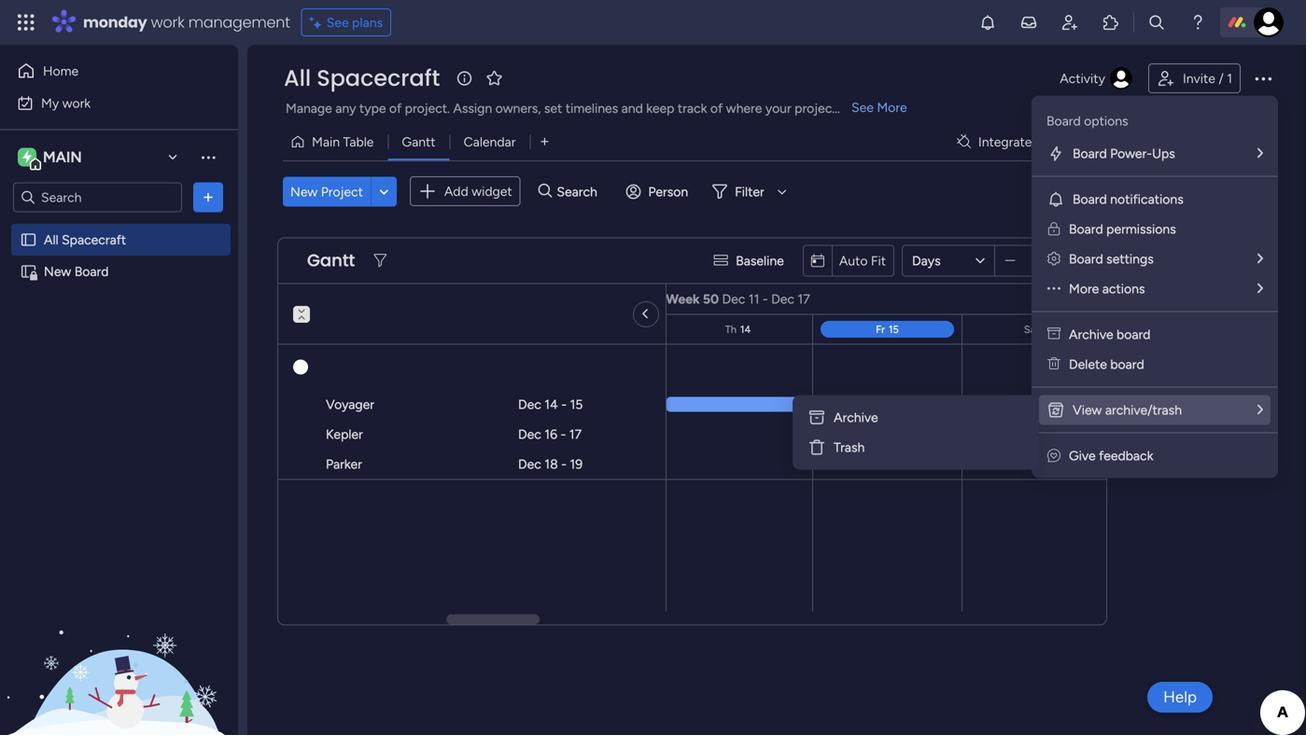 Task type: vqa. For each thing, say whether or not it's contained in the screenshot.


Task type: locate. For each thing, give the bounding box(es) containing it.
new for new project
[[290, 184, 318, 200]]

0 vertical spatial gantt
[[402, 134, 436, 150]]

add view image
[[541, 135, 548, 149]]

list arrow image
[[1258, 403, 1263, 417]]

more down more dots icon
[[1069, 281, 1099, 297]]

dec for dec 14 - 15
[[518, 397, 541, 413]]

v2 search image
[[538, 181, 552, 202]]

spacecraft
[[317, 63, 440, 94], [62, 232, 126, 248]]

16 up 18
[[545, 427, 557, 443]]

list arrow image
[[1258, 147, 1263, 160], [1258, 252, 1263, 266], [1258, 282, 1263, 295]]

manage
[[286, 100, 332, 116]]

new left the project
[[290, 184, 318, 200]]

19
[[570, 457, 583, 472]]

1 vertical spatial spacecraft
[[62, 232, 126, 248]]

11 right mo
[[295, 323, 303, 336]]

1 horizontal spatial gantt
[[402, 134, 436, 150]]

1 horizontal spatial see
[[851, 99, 874, 115]]

0 vertical spatial archive
[[1069, 327, 1113, 343]]

invite
[[1183, 70, 1215, 86]]

2 list arrow image from the top
[[1258, 252, 1263, 266]]

work inside button
[[62, 95, 91, 111]]

see inside button
[[326, 14, 349, 30]]

more dots image
[[1071, 254, 1084, 268]]

1 horizontal spatial all
[[284, 63, 311, 94]]

list box
[[0, 220, 238, 540]]

main
[[312, 134, 340, 150]]

gantt
[[402, 134, 436, 150], [307, 249, 355, 273]]

list arrow image for board power-ups
[[1258, 147, 1263, 160]]

mo
[[276, 323, 291, 336]]

0 vertical spatial work
[[151, 12, 184, 33]]

new project
[[290, 184, 363, 200]]

v2 minus image
[[1005, 254, 1015, 268]]

timelines
[[566, 100, 618, 116]]

- down baseline
[[763, 291, 768, 307]]

dec
[[722, 291, 745, 307], [771, 291, 794, 307], [518, 397, 541, 413], [518, 427, 541, 443], [518, 457, 541, 472]]

1 vertical spatial work
[[62, 95, 91, 111]]

1 vertical spatial all
[[44, 232, 58, 248]]

0 vertical spatial spacecraft
[[317, 63, 440, 94]]

1 vertical spatial 14
[[545, 397, 558, 413]]

sa 16
[[1024, 323, 1049, 336]]

help button
[[1148, 682, 1213, 713]]

filter
[[735, 184, 764, 200]]

more actions
[[1069, 281, 1145, 297]]

see right the project
[[851, 99, 874, 115]]

0 horizontal spatial of
[[389, 100, 402, 116]]

14 up dec 16 - 17
[[545, 397, 558, 413]]

0 vertical spatial 16
[[1039, 323, 1049, 336]]

v2 collapse down image
[[293, 300, 310, 312]]

1 vertical spatial 11
[[295, 323, 303, 336]]

add widget button
[[410, 176, 521, 206]]

15
[[889, 323, 899, 336], [570, 397, 583, 413]]

set
[[544, 100, 562, 116]]

1 vertical spatial board
[[1110, 357, 1144, 372]]

1 vertical spatial more
[[1069, 281, 1099, 297]]

14 for th
[[740, 323, 751, 336]]

automate
[[1165, 134, 1224, 150]]

15 up dec 16 - 17
[[570, 397, 583, 413]]

list box containing all spacecraft
[[0, 220, 238, 540]]

see for see plans
[[326, 14, 349, 30]]

50
[[703, 291, 719, 307]]

type
[[359, 100, 386, 116]]

0 vertical spatial 14
[[740, 323, 751, 336]]

options image
[[199, 188, 218, 207]]

1 horizontal spatial 11
[[749, 291, 759, 307]]

- for 15
[[561, 397, 567, 413]]

permissions
[[1106, 221, 1176, 237]]

archive for archive
[[834, 410, 878, 426]]

board down board options
[[1073, 146, 1107, 162]]

0 horizontal spatial all spacecraft
[[44, 232, 126, 248]]

dec up dec 18 - 19
[[518, 427, 541, 443]]

1 horizontal spatial 16
[[1039, 323, 1049, 336]]

activity button
[[1052, 63, 1141, 93]]

noah lott image
[[1254, 7, 1284, 37]]

widget
[[472, 183, 512, 199]]

dec right the 50
[[722, 291, 745, 307]]

option
[[0, 223, 238, 227]]

gantt left v2 funnel image
[[307, 249, 355, 273]]

v2 delete line image
[[1047, 357, 1061, 372]]

2 vertical spatial list arrow image
[[1258, 282, 1263, 295]]

spacecraft up "type"
[[317, 63, 440, 94]]

0 vertical spatial see
[[326, 14, 349, 30]]

new for new board
[[44, 264, 71, 280]]

all spacecraft
[[284, 63, 440, 94], [44, 232, 126, 248]]

view archive/trash image
[[1047, 401, 1065, 420]]

invite members image
[[1061, 13, 1079, 32]]

calendar button
[[450, 127, 530, 157]]

all right the public board image
[[44, 232, 58, 248]]

dec 18 - 19
[[518, 457, 583, 472]]

see for see more
[[851, 99, 874, 115]]

archive up trash
[[834, 410, 878, 426]]

more right the project
[[877, 99, 907, 115]]

integrate
[[978, 134, 1032, 150]]

1 horizontal spatial of
[[710, 100, 723, 116]]

fit
[[871, 253, 886, 269]]

list arrow image for more actions
[[1258, 282, 1263, 295]]

gantt button
[[388, 127, 450, 157]]

board right "board notifications" image
[[1073, 191, 1107, 207]]

private board image
[[20, 263, 37, 281]]

0 vertical spatial board
[[1117, 327, 1151, 343]]

manage any type of project. assign owners, set timelines and keep track of where your project stands.
[[286, 100, 882, 116]]

0 horizontal spatial work
[[62, 95, 91, 111]]

table
[[343, 134, 374, 150]]

11 up th 14
[[749, 291, 759, 307]]

1 vertical spatial 15
[[570, 397, 583, 413]]

lottie animation element
[[0, 547, 238, 736]]

filter button
[[705, 177, 793, 207]]

new inside list box
[[44, 264, 71, 280]]

fr
[[876, 323, 885, 336]]

calendar
[[464, 134, 516, 150]]

board up board power-ups image
[[1047, 113, 1081, 129]]

add to favorites image
[[485, 69, 503, 87]]

show board description image
[[453, 69, 475, 88]]

- for 19
[[561, 457, 567, 472]]

menu
[[1032, 96, 1278, 478]]

see plans button
[[301, 8, 391, 36]]

11
[[749, 291, 759, 307], [295, 323, 303, 336]]

my work button
[[11, 88, 201, 118]]

dapulse integrations image
[[957, 135, 971, 149]]

1 workspace image from the left
[[18, 147, 36, 168]]

0 horizontal spatial gantt
[[307, 249, 355, 273]]

14 right 'th'
[[740, 323, 751, 336]]

board right private board icon
[[74, 264, 109, 280]]

board down archive board
[[1110, 357, 1144, 372]]

1 vertical spatial 17
[[569, 427, 582, 443]]

1 horizontal spatial 14
[[740, 323, 751, 336]]

1 vertical spatial 16
[[545, 427, 557, 443]]

- down dec 14 - 15
[[561, 427, 566, 443]]

new right private board icon
[[44, 264, 71, 280]]

settings
[[1106, 251, 1154, 267]]

- up dec 16 - 17
[[561, 397, 567, 413]]

1 horizontal spatial archive
[[1069, 327, 1113, 343]]

all spacecraft up "type"
[[284, 63, 440, 94]]

select product image
[[17, 13, 35, 32]]

spacecraft inside list box
[[62, 232, 126, 248]]

workspace image
[[18, 147, 36, 168], [23, 147, 32, 168]]

board right dapulse admin menu icon
[[1069, 251, 1103, 267]]

1 horizontal spatial work
[[151, 12, 184, 33]]

see plans
[[326, 14, 383, 30]]

archive/trash
[[1105, 402, 1182, 418]]

2 of from the left
[[710, 100, 723, 116]]

archive up delete
[[1069, 327, 1113, 343]]

of right "type"
[[389, 100, 402, 116]]

all spacecraft up new board
[[44, 232, 126, 248]]

v2 collapse up image
[[293, 313, 310, 325]]

see inside 'link'
[[851, 99, 874, 115]]

1 horizontal spatial new
[[290, 184, 318, 200]]

help image
[[1188, 13, 1207, 32]]

week 50 dec 11 - dec 17
[[666, 291, 810, 307]]

board power-ups image
[[1047, 144, 1065, 163]]

main
[[43, 148, 82, 166]]

see
[[326, 14, 349, 30], [851, 99, 874, 115]]

1 vertical spatial archive
[[834, 410, 878, 426]]

15 right fr
[[889, 323, 899, 336]]

work
[[151, 12, 184, 33], [62, 95, 91, 111]]

new
[[290, 184, 318, 200], [44, 264, 71, 280]]

work right my
[[62, 95, 91, 111]]

sa
[[1024, 323, 1036, 336]]

- left the 19
[[561, 457, 567, 472]]

board power-ups
[[1073, 146, 1175, 162]]

0 vertical spatial 11
[[749, 291, 759, 307]]

board for board power-ups
[[1073, 146, 1107, 162]]

view archive/trash
[[1073, 402, 1182, 418]]

board inside list box
[[74, 264, 109, 280]]

dec up dec 16 - 17
[[518, 397, 541, 413]]

where
[[726, 100, 762, 116]]

apps image
[[1102, 13, 1120, 32]]

board
[[1117, 327, 1151, 343], [1110, 357, 1144, 372]]

0 horizontal spatial all
[[44, 232, 58, 248]]

16
[[1039, 323, 1049, 336], [545, 427, 557, 443]]

any
[[335, 100, 356, 116]]

of right track
[[710, 100, 723, 116]]

0 horizontal spatial spacecraft
[[62, 232, 126, 248]]

v2 user feedback image
[[1047, 448, 1061, 464]]

0 vertical spatial new
[[290, 184, 318, 200]]

0 horizontal spatial 16
[[545, 427, 557, 443]]

work right monday on the left of page
[[151, 12, 184, 33]]

1 vertical spatial list arrow image
[[1258, 252, 1263, 266]]

kepler
[[326, 427, 363, 443]]

dapulse archived image
[[1047, 327, 1061, 343]]

0 vertical spatial 17
[[798, 291, 810, 307]]

dec for dec 16 - 17
[[518, 427, 541, 443]]

0 vertical spatial list arrow image
[[1258, 147, 1263, 160]]

main button
[[13, 141, 186, 173]]

home button
[[11, 56, 201, 86]]

archive image
[[808, 408, 826, 427]]

17
[[798, 291, 810, 307], [569, 427, 582, 443]]

0 vertical spatial more
[[877, 99, 907, 115]]

work for my
[[62, 95, 91, 111]]

board right v2 permission outline image
[[1069, 221, 1103, 237]]

1 vertical spatial all spacecraft
[[44, 232, 126, 248]]

new inside new project button
[[290, 184, 318, 200]]

0 horizontal spatial see
[[326, 14, 349, 30]]

0 horizontal spatial 14
[[545, 397, 558, 413]]

person button
[[618, 177, 699, 207]]

0 horizontal spatial 17
[[569, 427, 582, 443]]

all spacecraft inside list box
[[44, 232, 126, 248]]

1 horizontal spatial 15
[[889, 323, 899, 336]]

1 list arrow image from the top
[[1258, 147, 1263, 160]]

3 list arrow image from the top
[[1258, 282, 1263, 295]]

1 vertical spatial new
[[44, 264, 71, 280]]

1 horizontal spatial 17
[[798, 291, 810, 307]]

inbox image
[[1019, 13, 1038, 32]]

see left plans
[[326, 14, 349, 30]]

0 horizontal spatial archive
[[834, 410, 878, 426]]

0 horizontal spatial new
[[44, 264, 71, 280]]

gantt down project.
[[402, 134, 436, 150]]

board up delete board
[[1117, 327, 1151, 343]]

trash image
[[808, 438, 826, 457]]

spacecraft up new board
[[62, 232, 126, 248]]

board for board settings
[[1069, 251, 1103, 267]]

feedback
[[1099, 448, 1153, 464]]

all up the manage at the left top of the page
[[284, 63, 311, 94]]

1 vertical spatial see
[[851, 99, 874, 115]]

main table
[[312, 134, 374, 150]]

0 horizontal spatial more
[[877, 99, 907, 115]]

-
[[763, 291, 768, 307], [561, 397, 567, 413], [561, 427, 566, 443], [561, 457, 567, 472]]

board notifications image
[[1047, 190, 1065, 209]]

14
[[740, 323, 751, 336], [545, 397, 558, 413]]

14 for dec
[[545, 397, 558, 413]]

16 right the sa
[[1039, 323, 1049, 336]]

delete
[[1069, 357, 1107, 372]]

0 vertical spatial all spacecraft
[[284, 63, 440, 94]]

1 horizontal spatial all spacecraft
[[284, 63, 440, 94]]

help
[[1163, 688, 1197, 707]]

dec left 18
[[518, 457, 541, 472]]



Task type: describe. For each thing, give the bounding box(es) containing it.
mo 11
[[276, 323, 303, 336]]

Search in workspace field
[[39, 187, 156, 208]]

ups
[[1152, 146, 1175, 162]]

project
[[321, 184, 363, 200]]

archive for archive board
[[1069, 327, 1113, 343]]

give
[[1069, 448, 1096, 464]]

give feedback
[[1069, 448, 1153, 464]]

options
[[1084, 113, 1128, 129]]

trash
[[834, 440, 865, 456]]

main table button
[[283, 127, 388, 157]]

angle down image
[[380, 185, 389, 199]]

add widget
[[444, 183, 512, 199]]

project
[[795, 100, 837, 116]]

board for board permissions
[[1069, 221, 1103, 237]]

board for board notifications
[[1073, 191, 1107, 207]]

board options
[[1047, 113, 1128, 129]]

project.
[[405, 100, 450, 116]]

monday work management
[[83, 12, 290, 33]]

workspace options image
[[199, 148, 218, 166]]

0 vertical spatial all
[[284, 63, 311, 94]]

collapse board header image
[[1258, 134, 1273, 149]]

board settings
[[1069, 251, 1154, 267]]

dec 14 - 15
[[518, 397, 583, 413]]

0 horizontal spatial 11
[[295, 323, 303, 336]]

0 vertical spatial 15
[[889, 323, 899, 336]]

my work
[[41, 95, 91, 111]]

angle right image
[[644, 306, 648, 323]]

v2 permission outline image
[[1048, 221, 1060, 237]]

auto fit button
[[832, 246, 893, 276]]

board notifications
[[1073, 191, 1184, 207]]

dapulse admin menu image
[[1047, 251, 1061, 267]]

see more link
[[850, 98, 909, 117]]

your
[[765, 100, 791, 116]]

auto fit
[[839, 253, 886, 269]]

th 14
[[725, 323, 751, 336]]

days
[[912, 253, 941, 269]]

assign
[[453, 100, 492, 116]]

dec for dec 18 - 19
[[518, 457, 541, 472]]

v2 funnel image
[[374, 254, 386, 268]]

person
[[648, 184, 688, 200]]

dec down baseline
[[771, 291, 794, 307]]

home
[[43, 63, 79, 79]]

1 vertical spatial gantt
[[307, 249, 355, 273]]

0 horizontal spatial 15
[[570, 397, 583, 413]]

board for delete board
[[1110, 357, 1144, 372]]

All Spacecraft field
[[279, 63, 445, 94]]

options image
[[1252, 67, 1274, 90]]

and
[[621, 100, 643, 116]]

power-
[[1110, 146, 1152, 162]]

16 for sa
[[1039, 323, 1049, 336]]

1 of from the left
[[389, 100, 402, 116]]

public board image
[[20, 231, 37, 249]]

1 horizontal spatial more
[[1069, 281, 1099, 297]]

board permissions
[[1069, 221, 1176, 237]]

invite / 1
[[1183, 70, 1232, 86]]

all inside list box
[[44, 232, 58, 248]]

arrow down image
[[771, 180, 793, 203]]

- for 17
[[561, 427, 566, 443]]

owners,
[[495, 100, 541, 116]]

my
[[41, 95, 59, 111]]

gantt inside button
[[402, 134, 436, 150]]

new board
[[44, 264, 109, 280]]

2 workspace image from the left
[[23, 147, 32, 168]]

see more
[[851, 99, 907, 115]]

baseline button
[[706, 246, 795, 276]]

th
[[725, 323, 737, 336]]

more dots image
[[1047, 281, 1061, 297]]

work for monday
[[151, 12, 184, 33]]

baseline
[[736, 253, 784, 269]]

18
[[545, 457, 558, 472]]

1
[[1227, 70, 1232, 86]]

fr 15
[[876, 323, 899, 336]]

board for board options
[[1047, 113, 1081, 129]]

actions
[[1102, 281, 1145, 297]]

Search field
[[552, 179, 608, 205]]

stands.
[[840, 100, 882, 116]]

1 horizontal spatial spacecraft
[[317, 63, 440, 94]]

auto
[[839, 253, 868, 269]]

autopilot image
[[1142, 129, 1158, 153]]

board for archive board
[[1117, 327, 1151, 343]]

new project button
[[283, 177, 371, 207]]

/
[[1219, 70, 1224, 86]]

invite / 1 button
[[1148, 63, 1241, 93]]

track
[[678, 100, 707, 116]]

search everything image
[[1147, 13, 1166, 32]]

workspace selection element
[[18, 146, 85, 170]]

dec 16 - 17
[[518, 427, 582, 443]]

management
[[188, 12, 290, 33]]

plans
[[352, 14, 383, 30]]

more inside 'link'
[[877, 99, 907, 115]]

voyager
[[326, 397, 374, 413]]

view
[[1073, 402, 1102, 418]]

list arrow image for board settings
[[1258, 252, 1263, 266]]

week
[[666, 291, 700, 307]]

lottie animation image
[[0, 547, 238, 736]]

notifications image
[[978, 13, 997, 32]]

v2 today image
[[811, 254, 824, 268]]

delete board
[[1069, 357, 1144, 372]]

notifications
[[1110, 191, 1184, 207]]

activity
[[1060, 70, 1105, 86]]

16 for dec
[[545, 427, 557, 443]]

menu containing board options
[[1032, 96, 1278, 478]]

monday
[[83, 12, 147, 33]]

archive board
[[1069, 327, 1151, 343]]

add
[[444, 183, 468, 199]]



